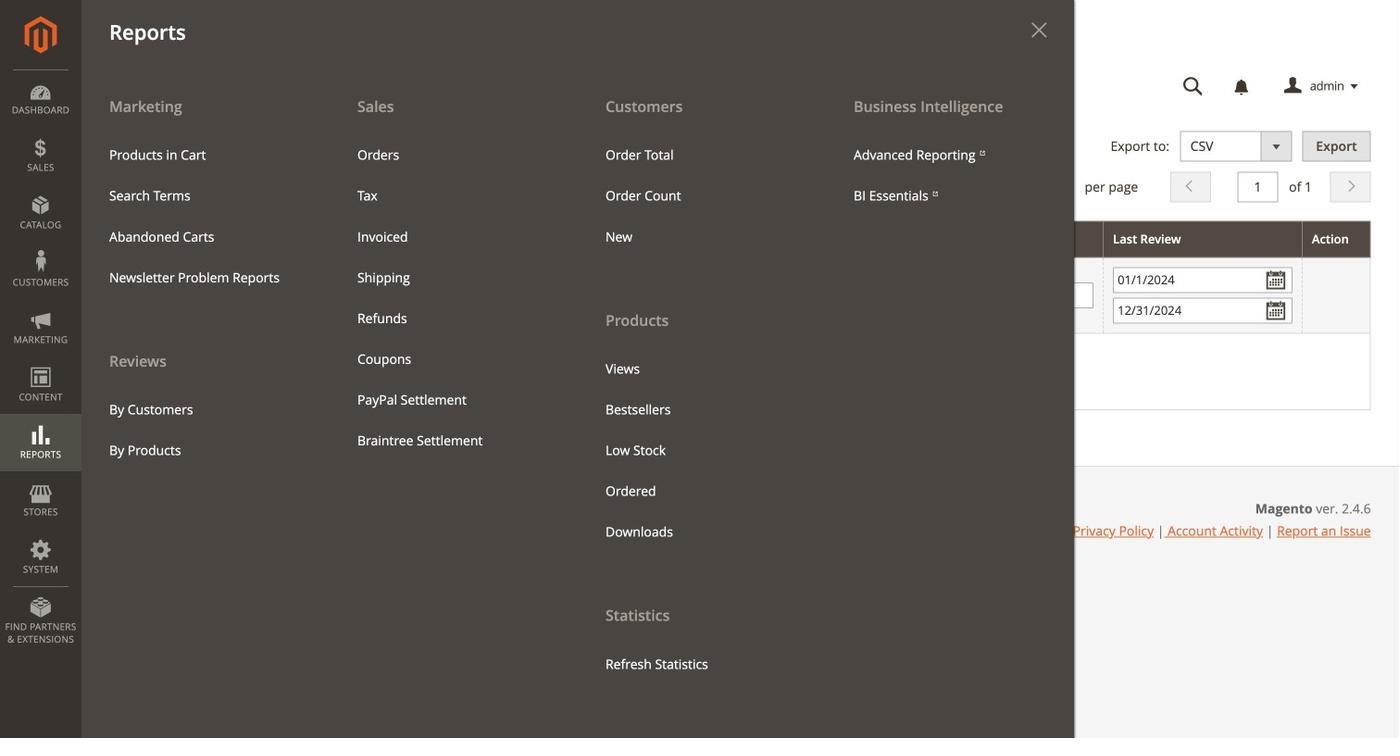Task type: describe. For each thing, give the bounding box(es) containing it.
From text field
[[1114, 267, 1293, 293]]



Task type: locate. For each thing, give the bounding box(es) containing it.
magento admin panel image
[[25, 16, 57, 54]]

To text field
[[1114, 298, 1293, 324]]

menu bar
[[0, 0, 1075, 738]]

None text field
[[1238, 172, 1279, 203], [119, 282, 299, 308], [517, 282, 696, 308], [1238, 172, 1279, 203], [119, 282, 299, 308], [517, 282, 696, 308]]

menu
[[82, 85, 1075, 738], [82, 85, 330, 471], [578, 85, 826, 685], [95, 135, 316, 298], [344, 135, 564, 461], [592, 135, 812, 257], [840, 135, 1061, 217], [592, 349, 812, 553], [95, 390, 316, 471]]

None text field
[[318, 282, 498, 308], [716, 282, 895, 308], [915, 282, 1094, 308], [318, 282, 498, 308], [716, 282, 895, 308], [915, 282, 1094, 308]]



